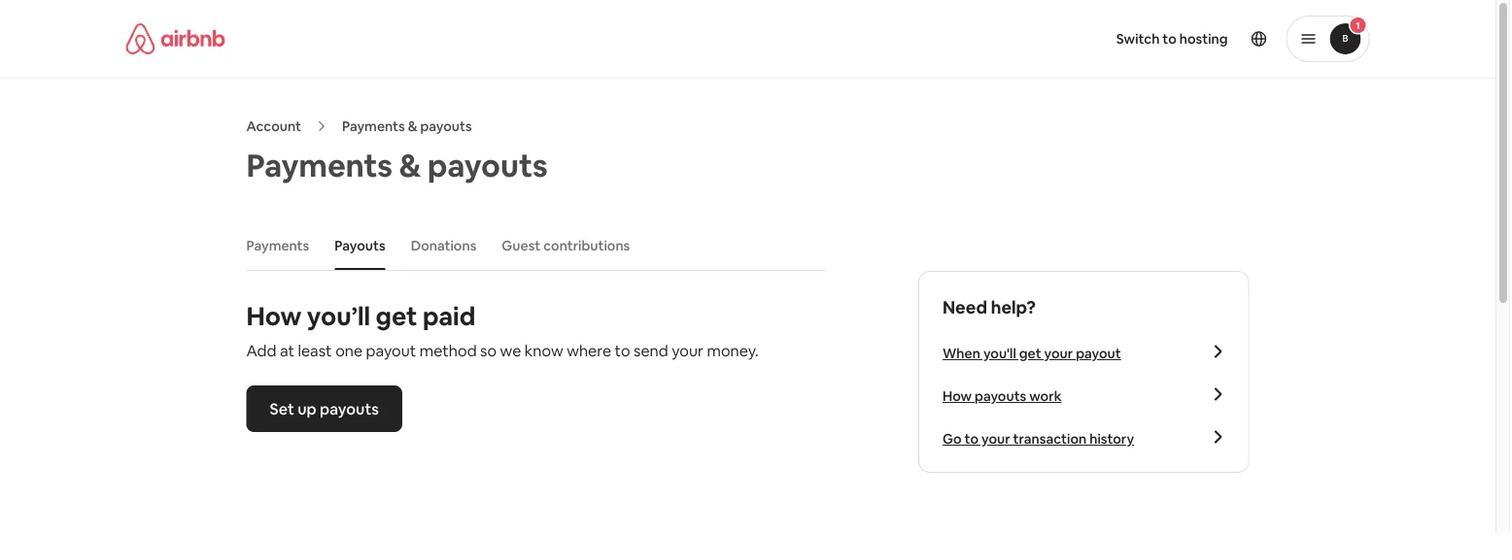 Task type: locate. For each thing, give the bounding box(es) containing it.
1 vertical spatial get
[[1020, 345, 1042, 362]]

to left send
[[615, 341, 631, 361]]

0 horizontal spatial how
[[246, 300, 302, 333]]

1 horizontal spatial get
[[1020, 345, 1042, 362]]

need
[[943, 297, 988, 319]]

profile element
[[772, 0, 1370, 78]]

your right send
[[672, 341, 704, 361]]

account link
[[246, 118, 301, 135]]

your inside how you'll get paid add at least one payout method so we know where to send your money.
[[672, 341, 704, 361]]

payout up the how payouts work link
[[1077, 345, 1122, 362]]

to right the go
[[965, 431, 979, 448]]

need help?
[[943, 297, 1036, 319]]

how inside how you'll get paid add at least one payout method so we know where to send your money.
[[246, 300, 302, 333]]

your up work
[[1045, 345, 1074, 362]]

help?
[[991, 297, 1036, 319]]

&
[[408, 118, 418, 135], [399, 145, 421, 186]]

1 vertical spatial to
[[615, 341, 631, 361]]

2 horizontal spatial to
[[1163, 30, 1177, 48]]

work
[[1030, 388, 1062, 405]]

payouts inside the how payouts work link
[[975, 388, 1027, 405]]

your
[[672, 341, 704, 361], [1045, 345, 1074, 362], [982, 431, 1011, 448]]

set up payouts
[[270, 399, 379, 419]]

0 vertical spatial how
[[246, 300, 302, 333]]

payout
[[366, 341, 416, 361], [1077, 345, 1122, 362]]

your down how payouts work
[[982, 431, 1011, 448]]

how down "when" at the right bottom of the page
[[943, 388, 972, 405]]

get inside how you'll get paid add at least one payout method so we know where to send your money.
[[376, 300, 418, 333]]

0 horizontal spatial your
[[672, 341, 704, 361]]

1 vertical spatial how
[[943, 388, 972, 405]]

0 vertical spatial get
[[376, 300, 418, 333]]

set up payouts button
[[246, 386, 403, 433]]

donations button
[[401, 228, 486, 264]]

2 vertical spatial payments
[[246, 237, 309, 255]]

method
[[420, 341, 477, 361]]

switch to hosting link
[[1105, 18, 1240, 59]]

get left paid
[[376, 300, 418, 333]]

0 horizontal spatial get
[[376, 300, 418, 333]]

get for paid
[[376, 300, 418, 333]]

get right the 'you'll'
[[1020, 345, 1042, 362]]

to inside 'profile' element
[[1163, 30, 1177, 48]]

1 vertical spatial &
[[399, 145, 421, 186]]

payout right "one"
[[366, 341, 416, 361]]

contributions
[[544, 237, 630, 255]]

1 horizontal spatial how
[[943, 388, 972, 405]]

to right switch
[[1163, 30, 1177, 48]]

know
[[525, 341, 564, 361]]

tab list
[[237, 222, 825, 270]]

1 horizontal spatial your
[[982, 431, 1011, 448]]

payouts
[[420, 118, 472, 135], [428, 145, 548, 186], [975, 388, 1027, 405], [320, 399, 379, 419]]

add
[[246, 341, 277, 361]]

2 vertical spatial to
[[965, 431, 979, 448]]

0 horizontal spatial payout
[[366, 341, 416, 361]]

1 button
[[1287, 16, 1370, 62]]

go to your transaction history
[[943, 431, 1135, 448]]

how
[[246, 300, 302, 333], [943, 388, 972, 405]]

at
[[280, 341, 295, 361]]

0 horizontal spatial to
[[615, 341, 631, 361]]

switch to hosting
[[1117, 30, 1229, 48]]

how payouts work
[[943, 388, 1062, 405]]

switch
[[1117, 30, 1160, 48]]

get
[[376, 300, 418, 333], [1020, 345, 1042, 362]]

we
[[500, 341, 521, 361]]

1 horizontal spatial to
[[965, 431, 979, 448]]

payments
[[342, 118, 405, 135], [246, 145, 393, 186], [246, 237, 309, 255]]

send
[[634, 341, 669, 361]]

0 vertical spatial to
[[1163, 30, 1177, 48]]

how for you'll
[[246, 300, 302, 333]]

account
[[246, 118, 301, 135]]

how up add
[[246, 300, 302, 333]]

payments & payouts
[[342, 118, 472, 135], [246, 145, 548, 186]]

transaction
[[1014, 431, 1087, 448]]

money.
[[707, 341, 759, 361]]

to
[[1163, 30, 1177, 48], [615, 341, 631, 361], [965, 431, 979, 448]]



Task type: describe. For each thing, give the bounding box(es) containing it.
0 vertical spatial payments
[[342, 118, 405, 135]]

how payouts work link
[[943, 387, 1226, 406]]

one
[[336, 341, 363, 361]]

when you'll get your payout link
[[943, 344, 1226, 363]]

where
[[567, 341, 612, 361]]

guest
[[502, 237, 541, 255]]

up
[[298, 399, 317, 419]]

to inside how you'll get paid add at least one payout method so we know where to send your money.
[[615, 341, 631, 361]]

how you'll get paid add at least one payout method so we know where to send your money.
[[246, 300, 759, 361]]

paid
[[423, 300, 476, 333]]

to for go
[[965, 431, 979, 448]]

so
[[480, 341, 497, 361]]

donations
[[411, 237, 477, 255]]

when you'll get your payout
[[943, 345, 1122, 362]]

0 vertical spatial &
[[408, 118, 418, 135]]

get for your
[[1020, 345, 1042, 362]]

1 vertical spatial payments
[[246, 145, 393, 186]]

hosting
[[1180, 30, 1229, 48]]

2 horizontal spatial your
[[1045, 345, 1074, 362]]

guest contributions button
[[492, 228, 640, 264]]

least
[[298, 341, 332, 361]]

go
[[943, 431, 962, 448]]

how for payouts
[[943, 388, 972, 405]]

you'll
[[307, 300, 371, 333]]

payouts inside set up payouts button
[[320, 399, 379, 419]]

when
[[943, 345, 981, 362]]

guest contributions
[[502, 237, 630, 255]]

go to your transaction history link
[[943, 430, 1226, 449]]

1
[[1357, 19, 1361, 32]]

payments button
[[237, 228, 319, 264]]

you'll
[[984, 345, 1017, 362]]

payouts
[[335, 237, 386, 255]]

payments inside button
[[246, 237, 309, 255]]

0 vertical spatial payments & payouts
[[342, 118, 472, 135]]

payout inside how you'll get paid add at least one payout method so we know where to send your money.
[[366, 341, 416, 361]]

payouts button
[[325, 228, 395, 264]]

set
[[270, 399, 294, 419]]

history
[[1090, 431, 1135, 448]]

1 vertical spatial payments & payouts
[[246, 145, 548, 186]]

1 horizontal spatial payout
[[1077, 345, 1122, 362]]

to for switch
[[1163, 30, 1177, 48]]

tab list containing payments
[[237, 222, 825, 270]]



Task type: vqa. For each thing, say whether or not it's contained in the screenshot.
We
yes



